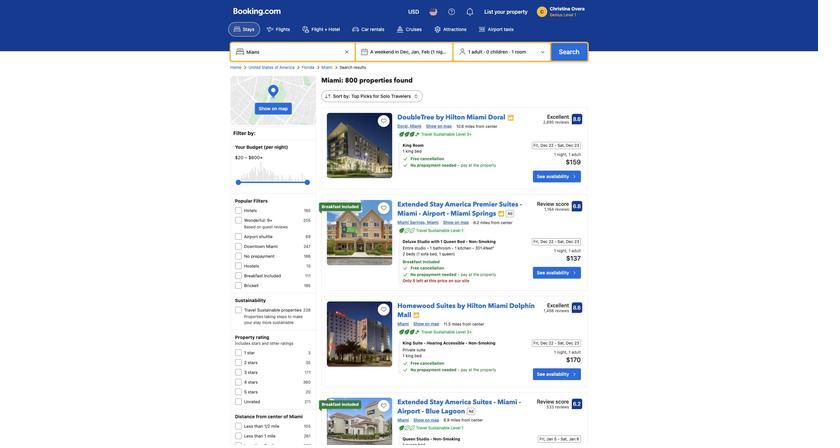 Task type: locate. For each thing, give the bounding box(es) containing it.
blue
[[426, 407, 440, 416]]

adult left 0
[[472, 49, 483, 55]]

travel sustainable level 3+
[[422, 132, 472, 137], [422, 330, 472, 335]]

1 free cancellation from the top
[[411, 157, 445, 161]]

review left scored 6.2 element
[[537, 399, 555, 405]]

search button
[[552, 43, 588, 61]]

site
[[462, 279, 470, 284]]

0 horizontal spatial properties
[[282, 308, 302, 313]]

0 vertical spatial availability
[[547, 174, 570, 179]]

excellent inside excellent 1,468 reviews
[[548, 303, 570, 309]]

scored 8.6 element
[[572, 114, 583, 125], [572, 303, 583, 313]]

extended inside extended stay america premier suites - miami - airport - miami springs
[[398, 200, 429, 209]]

cancellation down room on the right of the page
[[421, 157, 445, 161]]

included for extended stay america suites - miami - airport - blue lagoon
[[342, 403, 359, 407]]

0 horizontal spatial 2
[[244, 361, 247, 366]]

show
[[259, 106, 271, 111], [426, 124, 437, 129], [444, 220, 454, 225], [414, 322, 424, 327], [414, 418, 424, 423]]

less down distance
[[244, 424, 253, 430]]

by right doubletree
[[436, 113, 444, 122]]

1 vertical spatial stay
[[430, 398, 444, 407]]

at down king room link
[[469, 163, 473, 168]]

free cancellation up this in the bottom right of the page
[[411, 266, 445, 271]]

night for dolphin
[[558, 350, 567, 355]]

1 free from the top
[[411, 157, 420, 161]]

3 availability from the top
[[547, 372, 570, 377]]

genius
[[550, 12, 563, 17]]

2 23 from the top
[[575, 240, 580, 244]]

0 horizontal spatial 5
[[244, 390, 247, 395]]

1 less from the top
[[244, 424, 253, 430]]

states
[[262, 65, 274, 70]]

free down private suite 1 king bed
[[411, 361, 420, 366]]

0 vertical spatial mile
[[271, 424, 280, 430]]

from for -
[[492, 221, 500, 225]]

2 horizontal spatial 5
[[555, 438, 557, 442]]

1 vertical spatial fri, dec 22 - sat, dec 23
[[534, 240, 580, 244]]

travel sustainable level 1 down 6.9
[[416, 426, 464, 431]]

excellent inside excellent 2,895 reviews
[[548, 114, 570, 120]]

included inside entire studio • 1 bathroom • 1 kitchen • 301.4feet² 2 beds (1 sofa bed, 1 queen) breakfast included
[[423, 260, 440, 265]]

airport left taxis
[[489, 26, 503, 32]]

score inside review score 1,164 reviews
[[556, 201, 570, 207]]

airport
[[489, 26, 503, 32], [423, 209, 446, 218], [244, 234, 258, 240], [398, 407, 421, 416]]

level down the 11.5 miles from center
[[456, 330, 466, 335]]

2 8.6 from the top
[[574, 305, 581, 311]]

0 vertical spatial hilton
[[446, 113, 465, 122]]

this property is part of our preferred partner program. it's committed to providing excellent service and good value. it'll pay us a higher commission if you make a booking. image for miami
[[414, 313, 420, 319]]

this property is part of our preferred partner program. it's committed to providing excellent service and good value. it'll pay us a higher commission if you make a booking. image
[[508, 115, 514, 121], [499, 211, 505, 218], [499, 211, 505, 218], [414, 313, 420, 319], [414, 313, 420, 319]]

queen inside deluxe studio with 1 queen bed - non-smoking link
[[444, 240, 457, 244]]

3 needed from the top
[[442, 368, 457, 373]]

search inside button
[[559, 48, 580, 56]]

22
[[549, 143, 554, 148], [549, 240, 554, 244], [549, 341, 554, 346]]

3 cancellation from the top
[[421, 361, 445, 366]]

extended stay america suites - miami - airport - blue lagoon image
[[327, 398, 393, 446]]

properties inside travel sustainable properties 238 properties taking steps to make your stay more sustainable
[[282, 308, 302, 313]]

2 fri, dec 22 - sat, dec 23 from the top
[[534, 240, 580, 244]]

0 horizontal spatial night)
[[275, 144, 288, 150]]

sustainable for extended stay america premier suites - miami - airport - miami springs
[[429, 228, 450, 233]]

sat, for homewood suites by hilton miami dolphin mall
[[558, 341, 565, 346]]

1 vertical spatial free cancellation
[[411, 266, 445, 271]]

travel up hearing
[[422, 330, 433, 335]]

no prepayment needed – pay at the property up our
[[411, 273, 497, 277]]

no prepayment needed – pay at the property
[[411, 163, 497, 168], [411, 273, 497, 277], [411, 368, 497, 373]]

2 vertical spatial 23
[[575, 341, 580, 346]]

travel up room on the right of the page
[[422, 132, 433, 137]]

1 horizontal spatial properties
[[360, 76, 393, 85]]

3 see availability link from the top
[[534, 369, 581, 381]]

fri, for homewood suites by hilton miami dolphin mall
[[534, 341, 540, 346]]

adult inside dropdown button
[[472, 49, 483, 55]]

0 vertical spatial score
[[556, 201, 570, 207]]

1 vertical spatial score
[[556, 399, 570, 405]]

185 for brickell
[[304, 284, 311, 289]]

review inside review score 533 reviews
[[537, 399, 555, 405]]

6.2 for 6.2 miles from center
[[474, 221, 480, 225]]

1 horizontal spatial 2
[[403, 252, 405, 257]]

2 availability from the top
[[547, 270, 570, 276]]

properties up to
[[282, 308, 302, 313]]

of
[[275, 65, 279, 70], [284, 414, 288, 420]]

2 see availability link from the top
[[534, 267, 581, 279]]

0 vertical spatial breakfast included
[[322, 205, 359, 209]]

2 review from the top
[[537, 399, 555, 405]]

needed down king room link
[[442, 163, 457, 168]]

6
[[577, 438, 580, 442]]

1 vertical spatial included
[[423, 260, 440, 265]]

distance from center of miami
[[235, 414, 303, 420]]

2 than from the top
[[255, 434, 263, 439]]

no prepayment
[[244, 254, 275, 259]]

stars inside the property rating includes stars and other ratings
[[252, 342, 261, 347]]

3 23 from the top
[[575, 341, 580, 346]]

3+ down the 11.5 miles from center
[[467, 330, 472, 335]]

children
[[491, 49, 508, 55]]

car rentals link
[[347, 22, 390, 37]]

1 travel sustainable level 1 from the top
[[416, 228, 464, 233]]

suite
[[417, 348, 426, 353]]

2 free from the top
[[411, 266, 420, 271]]

ad up 6.9 miles from center
[[469, 410, 474, 415]]

0 horizontal spatial by:
[[248, 130, 256, 136]]

2 less from the top
[[244, 434, 253, 439]]

(1 down studio
[[417, 252, 420, 257]]

suites inside extended stay america premier suites - miami - airport - miami springs
[[500, 200, 519, 209]]

2 travel sustainable level 3+ from the top
[[422, 330, 472, 335]]

adult inside 1 night , 1 adult $159
[[572, 152, 581, 157]]

suites up 6.9 miles from center
[[473, 398, 492, 407]]

2 3+ from the top
[[467, 330, 472, 335]]

1 breakfast included from the top
[[322, 205, 359, 209]]

1 vertical spatial of
[[284, 414, 288, 420]]

1 score from the top
[[556, 201, 570, 207]]

3 no prepayment needed – pay at the property from the top
[[411, 368, 497, 373]]

from for miami
[[462, 419, 470, 423]]

score right 533
[[556, 399, 570, 405]]

night inside the 1 night , 1 adult $137
[[558, 249, 567, 254]]

1 inside christina overa genius level 1
[[575, 12, 577, 17]]

reviews
[[556, 120, 570, 125], [556, 207, 570, 212], [274, 225, 288, 230], [556, 309, 570, 314], [556, 405, 570, 410]]

studio down blue
[[417, 438, 430, 442]]

prepayment down downtown miami
[[251, 254, 275, 259]]

show inside button
[[259, 106, 271, 111]]

miles for hilton
[[452, 322, 462, 327]]

1 needed from the top
[[442, 163, 457, 168]]

king down king room
[[406, 149, 414, 154]]

1 cancellation from the top
[[421, 157, 445, 161]]

stars for 5 stars
[[248, 390, 258, 395]]

smoking down 6.9
[[443, 438, 461, 442]]

search for search
[[559, 48, 580, 56]]

non- right accessible
[[469, 341, 479, 346]]

prepayment
[[417, 163, 441, 168], [251, 254, 275, 259], [417, 273, 441, 277], [417, 368, 441, 373]]

reviews right 1,164
[[556, 207, 570, 212]]

1 horizontal spatial by:
[[344, 93, 350, 99]]

2 vertical spatial cancellation
[[421, 361, 445, 366]]

stay inside extended stay america premier suites - miami - airport - miami springs
[[430, 200, 444, 209]]

1 horizontal spatial of
[[284, 414, 288, 420]]

1 3+ from the top
[[467, 132, 472, 137]]

needed up the "price"
[[442, 273, 457, 277]]

0 horizontal spatial 6.2
[[474, 221, 480, 225]]

1 travel sustainable level 3+ from the top
[[422, 132, 472, 137]]

1 vertical spatial ,
[[567, 249, 568, 254]]

non-
[[469, 240, 479, 244], [469, 341, 479, 346], [434, 438, 443, 442]]

2 bed from the top
[[415, 354, 422, 359]]

1 review from the top
[[537, 201, 555, 207]]

suites inside the homewood suites by hilton miami dolphin mall
[[437, 302, 456, 311]]

stay inside the extended stay america suites - miami - airport - blue lagoon
[[430, 398, 444, 407]]

1 vertical spatial excellent element
[[544, 302, 570, 310]]

airport shuttle
[[244, 234, 273, 240]]

2 breakfast included from the top
[[322, 403, 359, 407]]

0 vertical spatial less
[[244, 424, 253, 430]]

0 vertical spatial see
[[537, 174, 546, 179]]

2 no prepayment needed – pay at the property from the top
[[411, 273, 497, 277]]

0 vertical spatial ad
[[508, 212, 513, 217]]

scored 8.6 element for homewood suites by hilton miami dolphin mall
[[572, 303, 583, 313]]

1 vertical spatial 23
[[575, 240, 580, 244]]

2 vertical spatial no prepayment needed – pay at the property
[[411, 368, 497, 373]]

downtown miami
[[244, 244, 278, 249]]

1 • from the left
[[427, 246, 429, 251]]

king inside private suite 1 king bed
[[406, 354, 414, 359]]

in
[[395, 49, 399, 55]]

cancellation for doubletree
[[421, 157, 445, 161]]

0 vertical spatial review
[[537, 201, 555, 207]]

from down springs
[[492, 221, 500, 225]]

review score element
[[537, 200, 570, 208], [537, 398, 570, 406]]

from down the homewood suites by hilton miami dolphin mall
[[463, 322, 472, 327]]

stars for 2 stars
[[248, 361, 258, 366]]

center for miami
[[472, 419, 483, 423]]

0 vertical spatial see availability link
[[534, 171, 581, 183]]

fri, dec 22 - sat, dec 23 up "1 night , 1 adult $170"
[[534, 341, 580, 346]]

3 free cancellation from the top
[[411, 361, 445, 366]]

sustainable
[[434, 132, 455, 137], [429, 228, 450, 233], [257, 308, 280, 313], [434, 330, 455, 335], [429, 426, 450, 431]]

america down where are you going? field
[[280, 65, 295, 70]]

than down less than 1/2 mile
[[255, 434, 263, 439]]

miami inside doubletree by hilton miami doral link
[[467, 113, 487, 122]]

excellent 2,895 reviews
[[544, 114, 570, 125]]

1 king from the top
[[403, 143, 412, 148]]

miami link
[[322, 65, 333, 71]]

3 for 3 stars
[[244, 370, 247, 376]]

review score element left scored 6.2 element
[[537, 398, 570, 406]]

show for extended stay america premier suites - miami - airport - miami springs
[[444, 220, 454, 225]]

Where are you going? field
[[244, 46, 343, 58]]

cancellation
[[421, 157, 445, 161], [421, 266, 445, 271], [421, 361, 445, 366]]

3 pay from the top
[[461, 368, 468, 373]]

miles for miami
[[465, 124, 475, 129]]

1 vertical spatial (1
[[417, 252, 420, 257]]

· right children at the top right of page
[[510, 49, 511, 55]]

3 , from the top
[[567, 350, 568, 355]]

2 needed from the top
[[442, 273, 457, 277]]

see availability link for dolphin
[[534, 369, 581, 381]]

mall
[[398, 311, 412, 320]]

, inside "1 night , 1 adult $170"
[[567, 350, 568, 355]]

free cancellation for homewood
[[411, 361, 445, 366]]

reviews inside review score 1,164 reviews
[[556, 207, 570, 212]]

fri, for extended stay america premier suites - miami - airport - miami springs
[[534, 240, 540, 244]]

score inside review score 533 reviews
[[556, 399, 570, 405]]

review score element left the 6.8
[[537, 200, 570, 208]]

private suite 1 king bed
[[403, 348, 426, 359]]

show on map for extended stay america premier suites - miami - airport - miami springs
[[444, 220, 469, 225]]

smoking down the 11.5 miles from center
[[479, 341, 496, 346]]

0 vertical spatial 6.2
[[474, 221, 480, 225]]

no down private suite 1 king bed
[[411, 368, 416, 373]]

properties for sustainable
[[282, 308, 302, 313]]

–
[[245, 155, 247, 161], [458, 163, 460, 168], [458, 273, 460, 277], [458, 368, 460, 373]]

miles down springs
[[481, 221, 490, 225]]

1 no prepayment needed – pay at the property from the top
[[411, 163, 497, 168]]

1 vertical spatial america
[[445, 200, 472, 209]]

stay up blue
[[430, 398, 444, 407]]

breakfast included for extended stay america suites - miami - airport - blue lagoon
[[322, 403, 359, 407]]

fri, jan 5 - sat, jan 6
[[540, 438, 580, 442]]

0 vertical spatial 3+
[[467, 132, 472, 137]]

the for miami
[[474, 163, 480, 168]]

3 stars
[[244, 370, 258, 376]]

america left "premier"
[[445, 200, 472, 209]]

this property is part of our preferred partner program. it's committed to providing excellent service and good value. it'll pay us a higher commission if you make a booking. image
[[508, 115, 514, 121]]

travel for extended stay america premier suites - miami - airport - miami springs
[[416, 228, 428, 233]]

22 down 2,895
[[549, 143, 554, 148]]

23 up 1 night , 1 adult $159
[[575, 143, 580, 148]]

doubletree by hilton miami doral image
[[327, 113, 393, 178]]

review inside review score 1,164 reviews
[[537, 201, 555, 207]]

see availability link down 1 night , 1 adult $159
[[534, 171, 581, 183]]

1 vertical spatial the
[[474, 273, 480, 277]]

level for miami
[[456, 132, 466, 137]]

night) right feb at the right top of page
[[436, 49, 449, 55]]

america for extended stay america suites - miami - airport - blue lagoon
[[445, 398, 472, 407]]

1 vertical spatial king
[[406, 354, 414, 359]]

see availability down 1 night , 1 adult $159
[[537, 174, 570, 179]]

1 vertical spatial see
[[537, 270, 546, 276]]

from down the extended stay america suites - miami - airport - blue lagoon
[[462, 419, 470, 423]]

2 horizontal spatial suites
[[500, 200, 519, 209]]

0 vertical spatial ,
[[567, 152, 568, 157]]

0 vertical spatial free cancellation
[[411, 157, 445, 161]]

review for extended stay america suites - miami - airport - blue lagoon
[[537, 399, 555, 405]]

the down king suite - hearing accessible - non-smoking link
[[474, 368, 480, 373]]

23 up "1 night , 1 adult $170"
[[575, 341, 580, 346]]

no prepayment needed – pay at the property for by
[[411, 368, 497, 373]]

our
[[455, 279, 461, 284]]

your account menu christina overa genius level 1 element
[[537, 3, 588, 18]]

2 king from the top
[[406, 354, 414, 359]]

the
[[474, 163, 480, 168], [474, 273, 480, 277], [474, 368, 480, 373]]

3+
[[467, 132, 472, 137], [467, 330, 472, 335]]

1 horizontal spatial night)
[[436, 49, 449, 55]]

guest
[[263, 225, 273, 230]]

show on map inside button
[[259, 106, 288, 111]]

3 night from the top
[[558, 350, 567, 355]]

+
[[325, 26, 328, 32]]

2,895
[[544, 120, 554, 125]]

0 vertical spatial pay
[[461, 163, 468, 168]]

1 185 from the top
[[304, 209, 311, 213]]

3 for 3
[[308, 351, 311, 356]]

sustainable down 6.9
[[429, 426, 450, 431]]

adult up $159
[[572, 152, 581, 157]]

1 the from the top
[[474, 163, 480, 168]]

2 the from the top
[[474, 273, 480, 277]]

0 vertical spatial 2
[[403, 252, 405, 257]]

1 vertical spatial by:
[[248, 130, 256, 136]]

miles right the 11.5
[[452, 322, 462, 327]]

sofa
[[421, 252, 429, 257]]

2 185 from the top
[[304, 284, 311, 289]]

at right left
[[425, 279, 428, 284]]

breakfast inside entire studio • 1 bathroom • 1 kitchen • 301.4feet² 2 beds (1 sofa bed, 1 queen) breakfast included
[[403, 260, 422, 265]]

filter
[[234, 130, 247, 136]]

0 vertical spatial scored 8.6 element
[[572, 114, 583, 125]]

2 stay from the top
[[430, 398, 444, 407]]

travel
[[422, 132, 433, 137], [416, 228, 428, 233], [244, 308, 256, 313], [422, 330, 433, 335], [416, 426, 428, 431]]

3 the from the top
[[474, 368, 480, 373]]

see availability link for -
[[534, 267, 581, 279]]

sustainable for doubletree by hilton miami doral
[[434, 132, 455, 137]]

studio
[[415, 246, 426, 251]]

night) right (per
[[275, 144, 288, 150]]

1 horizontal spatial 3
[[308, 351, 311, 356]]

1 vertical spatial hilton
[[467, 302, 487, 311]]

1 fri, dec 22 - sat, dec 23 from the top
[[534, 143, 580, 148]]

extended up springs,
[[398, 200, 429, 209]]

properties inside "element"
[[360, 76, 393, 85]]

0 vertical spatial needed
[[442, 163, 457, 168]]

1 22 from the top
[[549, 143, 554, 148]]

0 vertical spatial properties
[[360, 76, 393, 85]]

needed for by
[[442, 163, 457, 168]]

sat, up "1 night , 1 adult $170"
[[558, 341, 565, 346]]

extended inside the extended stay america suites - miami - airport - blue lagoon
[[398, 398, 429, 407]]

hilton up 10.6
[[446, 113, 465, 122]]

taxis
[[504, 26, 514, 32]]

22 down 1,164
[[549, 240, 554, 244]]

christina
[[550, 6, 571, 11]]

261
[[304, 434, 311, 439]]

see availability link down the 1 night , 1 adult $137
[[534, 267, 581, 279]]

miami
[[322, 65, 333, 70], [467, 113, 487, 122], [410, 124, 422, 129], [398, 209, 418, 218], [451, 209, 471, 218], [398, 220, 409, 225], [428, 220, 439, 225], [266, 244, 278, 249], [488, 302, 508, 311], [398, 322, 409, 327], [498, 398, 518, 407], [289, 414, 303, 420], [398, 418, 409, 423]]

0 vertical spatial 8.6
[[574, 116, 581, 122]]

1 horizontal spatial •
[[452, 246, 454, 251]]

1 vertical spatial night
[[558, 249, 567, 254]]

2 vertical spatial needed
[[442, 368, 457, 373]]

8.6 for homewood suites by hilton miami dolphin mall
[[574, 305, 581, 311]]

map for doubletree by hilton miami doral
[[444, 124, 452, 129]]

2 vertical spatial non-
[[434, 438, 443, 442]]

0 vertical spatial the
[[474, 163, 480, 168]]

availability down "1 night , 1 adult $170"
[[547, 372, 570, 377]]

includes
[[235, 342, 251, 347]]

stay up miami springs, miami
[[430, 200, 444, 209]]

level for premier
[[451, 228, 461, 233]]

jan
[[547, 438, 554, 442], [570, 438, 576, 442]]

night up $137
[[558, 249, 567, 254]]

scored 6.8 element
[[572, 201, 583, 212]]

1 vertical spatial travel sustainable level 1
[[416, 426, 464, 431]]

,
[[567, 152, 568, 157], [567, 249, 568, 254], [567, 350, 568, 355]]

0 vertical spatial 3
[[308, 351, 311, 356]]

wonderful: 9+
[[244, 218, 273, 223]]

property
[[235, 335, 255, 341]]

, for -
[[567, 249, 568, 254]]

free
[[411, 157, 420, 161], [411, 266, 420, 271], [411, 361, 420, 366]]

sat, left 6
[[561, 438, 568, 442]]

c
[[541, 9, 544, 14]]

2 vertical spatial ,
[[567, 350, 568, 355]]

5 left 6
[[555, 438, 557, 442]]

2 • from the left
[[452, 246, 454, 251]]

3 see from the top
[[537, 372, 546, 377]]

$20 – $600+
[[235, 155, 263, 161]]

1 vertical spatial pay
[[461, 273, 468, 277]]

mile right 1/2
[[271, 424, 280, 430]]

sustainable for homewood suites by hilton miami dolphin mall
[[434, 330, 455, 335]]

2 see from the top
[[537, 270, 546, 276]]

3 up 4 at the left of the page
[[244, 370, 247, 376]]

than
[[255, 424, 263, 430], [255, 434, 263, 439]]

review left the 6.8
[[537, 201, 555, 207]]

3 fri, dec 22 - sat, dec 23 from the top
[[534, 341, 580, 346]]

5 left left
[[413, 279, 416, 284]]

1 vertical spatial less
[[244, 434, 253, 439]]

extended for airport
[[398, 398, 429, 407]]

level down christina on the top right
[[564, 12, 574, 17]]

extended stay america premier suites - miami - airport - miami springs image
[[327, 200, 393, 266]]

2 22 from the top
[[549, 240, 554, 244]]

23 up the 1 night , 1 adult $137
[[575, 240, 580, 244]]

1 stay from the top
[[430, 200, 444, 209]]

2 pay from the top
[[461, 273, 468, 277]]

ratings
[[281, 342, 294, 347]]

2 vertical spatial suites
[[473, 398, 492, 407]]

, up $159
[[567, 152, 568, 157]]

, inside the 1 night , 1 adult $137
[[567, 249, 568, 254]]

11.5
[[444, 322, 451, 327]]

8.6 right excellent 2,895 reviews
[[574, 116, 581, 122]]

group
[[238, 178, 308, 188]]

3 free from the top
[[411, 361, 420, 366]]

night inside 1 night , 1 adult $159
[[558, 152, 567, 157]]

0 vertical spatial cancellation
[[421, 157, 445, 161]]

america inside the extended stay america suites - miami - airport - blue lagoon
[[445, 398, 472, 407]]

0 vertical spatial studio
[[418, 240, 430, 244]]

hilton
[[446, 113, 465, 122], [467, 302, 487, 311]]

1 pay from the top
[[461, 163, 468, 168]]

1 horizontal spatial (1
[[431, 49, 435, 55]]

springs,
[[410, 220, 426, 225]]

less than 1 mile
[[244, 434, 276, 439]]

america inside extended stay america premier suites - miami - airport - miami springs
[[445, 200, 472, 209]]

hostels
[[244, 264, 259, 269]]

adult inside "1 night , 1 adult $170"
[[572, 350, 581, 355]]

miles
[[465, 124, 475, 129], [481, 221, 490, 225], [452, 322, 462, 327], [451, 419, 461, 423]]

1,164
[[545, 207, 554, 212]]

fri, for doubletree by hilton miami doral
[[534, 143, 540, 148]]

stars down star in the bottom of the page
[[248, 361, 258, 366]]

1 vertical spatial bed
[[415, 354, 422, 359]]

185 up 205
[[304, 209, 311, 213]]

breakfast
[[322, 205, 341, 209], [403, 260, 422, 265], [244, 274, 263, 279], [322, 403, 341, 407]]

non- down blue
[[434, 438, 443, 442]]

reviews right 2,895
[[556, 120, 570, 125]]

mile for less than 1 mile
[[268, 434, 276, 439]]

see for -
[[537, 270, 546, 276]]

1 review score element from the top
[[537, 200, 570, 208]]

free down 1 king bed
[[411, 157, 420, 161]]

0 vertical spatial bed
[[415, 149, 422, 154]]

(1 inside button
[[431, 49, 435, 55]]

6.2 down springs
[[474, 221, 480, 225]]

make
[[293, 315, 303, 320]]

0 horizontal spatial suites
[[437, 302, 456, 311]]

2 vertical spatial fri, dec 22 - sat, dec 23
[[534, 341, 580, 346]]

adult inside the 1 night , 1 adult $137
[[572, 249, 581, 254]]

bed
[[458, 240, 465, 244]]

top
[[352, 93, 360, 99]]

1 , from the top
[[567, 152, 568, 157]]

travel sustainable level 1 up 'with'
[[416, 228, 464, 233]]

2 horizontal spatial •
[[473, 246, 475, 251]]

free up left
[[411, 266, 420, 271]]

(1 right feb at the right top of page
[[431, 49, 435, 55]]

night for -
[[558, 249, 567, 254]]

breakfast included
[[322, 205, 359, 209], [322, 403, 359, 407]]

excellent for doubletree by hilton miami doral
[[548, 114, 570, 120]]

2 review score element from the top
[[537, 398, 570, 406]]

1 vertical spatial your
[[244, 321, 253, 326]]

23 for -
[[575, 240, 580, 244]]

2 excellent from the top
[[548, 303, 570, 309]]

1 vertical spatial by
[[458, 302, 466, 311]]

0 vertical spatial 185
[[304, 209, 311, 213]]

king
[[403, 143, 412, 148], [403, 341, 412, 346]]

0 vertical spatial review score element
[[537, 200, 570, 208]]

3 • from the left
[[473, 246, 475, 251]]

2 scored 8.6 element from the top
[[572, 303, 583, 313]]

show on map for extended stay america suites - miami - airport - blue lagoon
[[414, 418, 440, 423]]

0 vertical spatial suites
[[500, 200, 519, 209]]

0 vertical spatial see availability
[[537, 174, 570, 179]]

0 vertical spatial fri, dec 22 - sat, dec 23
[[534, 143, 580, 148]]

properties
[[360, 76, 393, 85], [282, 308, 302, 313]]

2 vertical spatial the
[[474, 368, 480, 373]]

included
[[264, 274, 281, 279]]

see availability for -
[[537, 270, 570, 276]]

1 vertical spatial scored 8.6 element
[[572, 303, 583, 313]]

0 horizontal spatial queen
[[403, 438, 416, 442]]

by
[[436, 113, 444, 122], [458, 302, 466, 311]]

miles for premier
[[481, 221, 490, 225]]

king up "private"
[[403, 341, 412, 346]]

less for less than 1 mile
[[244, 434, 253, 439]]

1 vertical spatial search
[[340, 65, 353, 70]]

2 king from the top
[[403, 341, 412, 346]]

united states of america
[[249, 65, 295, 70]]

king up 1 king bed
[[403, 143, 412, 148]]

king suite - hearing accessible - non-smoking link
[[403, 341, 514, 347]]

bed down suite
[[415, 354, 422, 359]]

3 see availability from the top
[[537, 372, 570, 377]]

queen
[[444, 240, 457, 244], [403, 438, 416, 442]]

level for suites
[[451, 426, 461, 431]]

1 scored 8.6 element from the top
[[572, 114, 583, 125]]

distance
[[235, 414, 255, 420]]

1 jan from the left
[[547, 438, 554, 442]]

1 vertical spatial 3
[[244, 370, 247, 376]]

sustainable down the 11.5
[[434, 330, 455, 335]]

center
[[486, 124, 498, 129], [501, 221, 513, 225], [473, 322, 485, 327], [268, 414, 283, 420], [472, 419, 483, 423]]

airport inside the extended stay america suites - miami - airport - blue lagoon
[[398, 407, 421, 416]]

excellent element
[[544, 113, 570, 121], [544, 302, 570, 310]]

airport taxis
[[489, 26, 514, 32]]

the down king room link
[[474, 163, 480, 168]]

reviews inside review score 533 reviews
[[556, 405, 570, 410]]

1 extended from the top
[[398, 200, 429, 209]]

from for dolphin
[[463, 322, 472, 327]]

2 · from the left
[[510, 49, 511, 55]]

2 vertical spatial included
[[342, 403, 359, 407]]

stay
[[254, 321, 261, 326]]

night inside "1 night , 1 adult $170"
[[558, 350, 567, 355]]

suites up the 11.5
[[437, 302, 456, 311]]

2 score from the top
[[556, 399, 570, 405]]

0 vertical spatial than
[[255, 424, 263, 430]]

reviews right 533
[[556, 405, 570, 410]]

$159
[[566, 158, 581, 166]]

1 excellent from the top
[[548, 114, 570, 120]]

level
[[564, 12, 574, 17], [456, 132, 466, 137], [451, 228, 461, 233], [456, 330, 466, 335], [451, 426, 461, 431]]

0 vertical spatial by:
[[344, 93, 350, 99]]

1 see availability link from the top
[[534, 171, 581, 183]]

185 down 111
[[304, 284, 311, 289]]

queen studio - non-smoking
[[403, 438, 461, 442]]

1 vertical spatial review
[[537, 399, 555, 405]]

1 8.6 from the top
[[574, 116, 581, 122]]

1 · from the left
[[484, 49, 486, 55]]

by: for sort
[[344, 93, 350, 99]]

2 see availability from the top
[[537, 270, 570, 276]]

miles right 10.6
[[465, 124, 475, 129]]

your inside travel sustainable properties 238 properties taking steps to make your stay more sustainable
[[244, 321, 253, 326]]

188
[[304, 254, 311, 259]]

1 than from the top
[[255, 424, 263, 430]]

0 vertical spatial 23
[[575, 143, 580, 148]]

1 night from the top
[[558, 152, 567, 157]]

based on guest reviews
[[244, 225, 288, 230]]

2 , from the top
[[567, 249, 568, 254]]

0 horizontal spatial •
[[427, 246, 429, 251]]

1 horizontal spatial queen
[[444, 240, 457, 244]]

excellent 1,468 reviews
[[544, 303, 570, 314]]

suites inside the extended stay america suites - miami - airport - blue lagoon
[[473, 398, 492, 407]]

1 horizontal spatial ·
[[510, 49, 511, 55]]

1 bed from the top
[[415, 149, 422, 154]]

2 night from the top
[[558, 249, 567, 254]]

2 travel sustainable level 1 from the top
[[416, 426, 464, 431]]

than for 1/2
[[255, 424, 263, 430]]

show on map
[[259, 106, 288, 111], [426, 124, 452, 129], [444, 220, 469, 225], [414, 322, 440, 327], [414, 418, 440, 423]]

8.6 for doubletree by hilton miami doral
[[574, 116, 581, 122]]

2 vertical spatial free cancellation
[[411, 361, 445, 366]]

2 vertical spatial see
[[537, 372, 546, 377]]

2 extended from the top
[[398, 398, 429, 407]]

sustainable inside travel sustainable properties 238 properties taking steps to make your stay more sustainable
[[257, 308, 280, 313]]

extended stay america suites - miami - airport - blue lagoon link
[[398, 396, 521, 416]]

by: for filter
[[248, 130, 256, 136]]

smoking
[[479, 240, 496, 244], [479, 341, 496, 346], [443, 438, 461, 442]]

1 see from the top
[[537, 174, 546, 179]]

stars up 4 stars
[[248, 370, 258, 376]]

1 vertical spatial review score element
[[537, 398, 570, 406]]

$170
[[567, 356, 581, 364]]

stars right 4 at the left of the page
[[248, 380, 258, 385]]

reviews inside excellent 1,468 reviews
[[556, 309, 570, 314]]

, up $137
[[567, 249, 568, 254]]

2 down the 1 star
[[244, 361, 247, 366]]

1 vertical spatial queen
[[403, 438, 416, 442]]

3 22 from the top
[[549, 341, 554, 346]]

0 horizontal spatial by
[[436, 113, 444, 122]]

533
[[547, 405, 554, 410]]

1 king from the top
[[406, 149, 414, 154]]



Task type: vqa. For each thing, say whether or not it's contained in the screenshot.
the 'Are' corresponding to Are there rooms with a hot tub?
no



Task type: describe. For each thing, give the bounding box(es) containing it.
– down king room link
[[458, 163, 460, 168]]

flight
[[312, 26, 324, 32]]

1 availability from the top
[[547, 174, 570, 179]]

301.4feet²
[[476, 246, 494, 251]]

see availability for dolphin
[[537, 372, 570, 377]]

sustainable for extended stay america suites - miami - airport - blue lagoon
[[429, 426, 450, 431]]

free cancellation for doubletree
[[411, 157, 445, 161]]

only
[[403, 279, 412, 284]]

airport down based
[[244, 234, 258, 240]]

1,468
[[544, 309, 554, 314]]

cruises
[[406, 26, 422, 32]]

fri, dec 22 - sat, dec 23 for homewood suites by hilton miami dolphin mall
[[534, 341, 580, 346]]

see for dolphin
[[537, 372, 546, 377]]

review score element for extended stay america premier suites - miami - airport - miami springs
[[537, 200, 570, 208]]

car rentals
[[362, 26, 385, 32]]

and
[[262, 342, 269, 347]]

1 inside private suite 1 king bed
[[403, 354, 405, 359]]

15
[[307, 264, 311, 269]]

by inside the homewood suites by hilton miami dolphin mall
[[458, 302, 466, 311]]

doral, miami
[[398, 124, 422, 129]]

adult for doubletree by hilton miami doral
[[572, 152, 581, 157]]

doral
[[489, 113, 506, 122]]

at down king suite - hearing accessible - non-smoking link
[[469, 368, 473, 373]]

show for extended stay america suites - miami - airport - blue lagoon
[[414, 418, 424, 423]]

bathroom
[[433, 246, 451, 251]]

travel sustainable level 3+ for by
[[422, 132, 472, 137]]

king for doubletree by hilton miami doral
[[403, 143, 412, 148]]

0 vertical spatial of
[[275, 65, 279, 70]]

included for extended stay america premier suites - miami - airport - miami springs
[[342, 205, 359, 209]]

properties for 800
[[360, 76, 393, 85]]

miami inside the homewood suites by hilton miami dolphin mall
[[488, 302, 508, 311]]

private
[[403, 348, 416, 353]]

airport taxis link
[[474, 22, 520, 37]]

review for extended stay america premier suites - miami - airport - miami springs
[[537, 201, 555, 207]]

1 vertical spatial night)
[[275, 144, 288, 150]]

map for extended stay america premier suites - miami - airport - miami springs
[[461, 220, 469, 225]]

scored 6.2 element
[[572, 399, 583, 410]]

0
[[487, 49, 490, 55]]

your budget (per night)
[[235, 144, 288, 150]]

pay for by
[[461, 368, 468, 373]]

1 vertical spatial non-
[[469, 341, 479, 346]]

feb
[[422, 49, 430, 55]]

23 for dolphin
[[575, 341, 580, 346]]

rating
[[256, 335, 270, 341]]

review score 533 reviews
[[537, 399, 570, 410]]

attractions
[[444, 26, 467, 32]]

prepayment down 1 king bed
[[417, 163, 441, 168]]

1 night , 1 adult $170
[[555, 350, 581, 364]]

3+ for hilton
[[467, 330, 472, 335]]

– right $20
[[245, 155, 247, 161]]

budget
[[247, 144, 263, 150]]

reviews for review score 1,164 reviews
[[556, 207, 570, 212]]

no up only
[[411, 273, 416, 277]]

1 vertical spatial 2
[[244, 361, 247, 366]]

, inside 1 night , 1 adult $159
[[567, 152, 568, 157]]

availability for -
[[547, 270, 570, 276]]

less than 1/2 mile
[[244, 424, 280, 430]]

wonderful:
[[244, 218, 266, 223]]

5 stars
[[244, 390, 258, 395]]

excellent element for doubletree by hilton miami doral
[[544, 113, 570, 121]]

fri, dec 22 - sat, dec 23 for extended stay america premier suites - miami - airport - miami springs
[[534, 240, 580, 244]]

0 vertical spatial 5
[[413, 279, 416, 284]]

availability for dolphin
[[547, 372, 570, 377]]

1 adult · 0 children · 1 room button
[[457, 46, 548, 58]]

attractions link
[[429, 22, 472, 37]]

205
[[304, 218, 311, 223]]

florida
[[302, 65, 315, 70]]

homewood suites by hilton miami dolphin mall image
[[327, 302, 393, 367]]

booking.com image
[[234, 8, 281, 16]]

22 for homewood suites by hilton miami dolphin mall
[[549, 341, 554, 346]]

2 vertical spatial 5
[[555, 438, 557, 442]]

2 jan from the left
[[570, 438, 576, 442]]

doubletree
[[398, 113, 435, 122]]

usd
[[409, 9, 419, 15]]

based
[[244, 225, 256, 230]]

stay for blue
[[430, 398, 444, 407]]

free for homewood suites by hilton miami dolphin mall
[[411, 361, 420, 366]]

– down king suite - hearing accessible - non-smoking link
[[458, 368, 460, 373]]

reviews for review score 533 reviews
[[556, 405, 570, 410]]

center for dolphin
[[473, 322, 485, 327]]

review score 1,164 reviews
[[537, 201, 570, 212]]

(1 inside entire studio • 1 bathroom • 1 kitchen • 301.4feet² 2 beds (1 sofa bed, 1 queen) breakfast included
[[417, 252, 420, 257]]

11.5 miles from center
[[444, 322, 485, 327]]

fri, dec 22 - sat, dec 23 for doubletree by hilton miami doral
[[534, 143, 580, 148]]

christina overa genius level 1
[[550, 6, 585, 17]]

star
[[247, 351, 255, 356]]

6.9
[[444, 419, 450, 423]]

20
[[306, 390, 311, 395]]

list
[[485, 9, 494, 15]]

than for 1
[[255, 434, 263, 439]]

travel sustainable level 1 for blue
[[416, 426, 464, 431]]

beds
[[407, 252, 416, 257]]

free for doubletree by hilton miami doral
[[411, 157, 420, 161]]

room
[[413, 143, 424, 148]]

1 night , 1 adult $137
[[555, 249, 581, 262]]

studio for airport
[[418, 240, 430, 244]]

stars for 4 stars
[[248, 380, 258, 385]]

hilton inside the homewood suites by hilton miami dolphin mall
[[467, 302, 487, 311]]

0 vertical spatial smoking
[[479, 240, 496, 244]]

home link
[[231, 65, 242, 71]]

adult for homewood suites by hilton miami dolphin mall
[[572, 350, 581, 355]]

stays link
[[228, 22, 260, 37]]

800
[[345, 76, 358, 85]]

airport inside extended stay america premier suites - miami - airport - miami springs
[[423, 209, 446, 218]]

this property is part of our preferred partner program. it's committed to providing excellent service and good value. it'll pay us a higher commission if you make a booking. image for doral
[[508, 115, 514, 121]]

2 free cancellation from the top
[[411, 266, 445, 271]]

miami springs, miami
[[398, 220, 439, 225]]

sat, for extended stay america premier suites - miami - airport - miami springs
[[558, 240, 565, 244]]

prepayment down suite
[[417, 368, 441, 373]]

travel inside travel sustainable properties 238 properties taking steps to make your stay more sustainable
[[244, 308, 256, 313]]

for
[[374, 93, 380, 99]]

bed inside private suite 1 king bed
[[415, 354, 422, 359]]

, for dolphin
[[567, 350, 568, 355]]

flight + hotel link
[[297, 22, 346, 37]]

reviews for based on guest reviews
[[274, 225, 288, 230]]

at up site
[[469, 273, 473, 277]]

$20
[[235, 155, 244, 161]]

1 23 from the top
[[575, 143, 580, 148]]

found
[[394, 76, 413, 85]]

– up our
[[458, 273, 460, 277]]

level for hilton
[[456, 330, 466, 335]]

2 inside entire studio • 1 bathroom • 1 kitchen • 301.4feet² 2 beds (1 sofa bed, 1 queen) breakfast included
[[403, 252, 405, 257]]

0 vertical spatial by
[[436, 113, 444, 122]]

search results updated. miami: 800 properties found. element
[[322, 76, 588, 85]]

needed for suites
[[442, 368, 457, 373]]

1 vertical spatial smoking
[[479, 341, 496, 346]]

search for search results
[[340, 65, 353, 70]]

properties
[[244, 315, 263, 320]]

score for extended stay america suites - miami - airport - blue lagoon
[[556, 399, 570, 405]]

queen inside queen studio - non-smoking link
[[403, 438, 416, 442]]

more
[[262, 321, 272, 326]]

breakfast included for extended stay america premier suites - miami - airport - miami springs
[[322, 205, 359, 209]]

185 for hotels
[[304, 209, 311, 213]]

2 cancellation from the top
[[421, 266, 445, 271]]

night) inside button
[[436, 49, 449, 55]]

america for extended stay america premier suites - miami - airport - miami springs
[[445, 200, 472, 209]]

211
[[305, 400, 311, 405]]

overa
[[572, 6, 585, 11]]

travel sustainable level 1 for -
[[416, 228, 464, 233]]

pay for hilton
[[461, 163, 468, 168]]

360
[[303, 381, 311, 385]]

deluxe
[[403, 240, 417, 244]]

extended stay america suites - miami - airport - blue lagoon
[[398, 398, 521, 416]]

map for homewood suites by hilton miami dolphin mall
[[431, 322, 440, 327]]

map for extended stay america suites - miami - airport - blue lagoon
[[431, 418, 440, 423]]

dolphin
[[510, 302, 535, 311]]

1 night , 1 adult $159
[[555, 152, 581, 166]]

miami inside the extended stay america suites - miami - airport - blue lagoon
[[498, 398, 518, 407]]

171
[[305, 371, 311, 376]]

filters
[[254, 198, 268, 204]]

adult for extended stay america premier suites - miami - airport - miami springs
[[572, 249, 581, 254]]

scored 8.6 element for doubletree by hilton miami doral
[[572, 114, 583, 125]]

238
[[304, 308, 311, 313]]

0 vertical spatial non-
[[469, 240, 479, 244]]

1 vertical spatial ad
[[469, 410, 474, 415]]

to
[[288, 315, 292, 320]]

no up hostels
[[244, 254, 250, 259]]

travel for homewood suites by hilton miami dolphin mall
[[422, 330, 433, 335]]

queen studio - non-smoking link
[[403, 437, 514, 443]]

excellent element for homewood suites by hilton miami dolphin mall
[[544, 302, 570, 310]]

miles for suites
[[451, 419, 461, 423]]

less for less than 1/2 mile
[[244, 424, 253, 430]]

travel sustainable level 3+ for suites
[[422, 330, 472, 335]]

other
[[270, 342, 280, 347]]

reviews inside excellent 2,895 reviews
[[556, 120, 570, 125]]

homewood
[[398, 302, 435, 311]]

filter by:
[[234, 130, 256, 136]]

1 adult · 0 children · 1 room
[[469, 49, 527, 55]]

king for homewood suites by hilton miami dolphin mall
[[403, 341, 412, 346]]

247
[[304, 245, 311, 249]]

room
[[515, 49, 527, 55]]

no prepayment needed – pay at the property for hilton
[[411, 163, 497, 168]]

florida link
[[302, 65, 315, 71]]

excellent for homewood suites by hilton miami dolphin mall
[[548, 303, 570, 309]]

from right 10.6
[[476, 124, 485, 129]]

from up less than 1/2 mile
[[256, 414, 267, 420]]

on inside button
[[272, 106, 277, 111]]

sat, for doubletree by hilton miami doral
[[558, 143, 565, 148]]

unrated
[[244, 400, 260, 405]]

no down 1 king bed
[[411, 163, 416, 168]]

stay for -
[[430, 200, 444, 209]]

flight + hotel
[[312, 26, 340, 32]]

springs
[[473, 209, 497, 218]]

level inside christina overa genius level 1
[[564, 12, 574, 17]]

mile for less than 1/2 mile
[[271, 424, 280, 430]]

property rating includes stars and other ratings
[[235, 335, 294, 347]]

kitchen
[[458, 246, 472, 251]]

show on map for homewood suites by hilton miami dolphin mall
[[414, 322, 440, 327]]

this property is part of our preferred partner program. it's committed to providing excellent service and good value. it'll pay us a higher commission if you make a booking. image for suites
[[499, 211, 505, 218]]

homewood suites by hilton miami dolphin mall
[[398, 302, 535, 320]]

1 horizontal spatial ad
[[508, 212, 513, 217]]

sort
[[333, 93, 343, 99]]

1 horizontal spatial your
[[495, 9, 506, 15]]

2 vertical spatial smoking
[[443, 438, 461, 442]]

center for -
[[501, 221, 513, 225]]

premier
[[473, 200, 498, 209]]

35
[[306, 361, 311, 366]]

prepayment up this in the bottom right of the page
[[417, 273, 441, 277]]

2 stars
[[244, 361, 258, 366]]

sustainable
[[273, 321, 294, 326]]

miami: 800 properties found
[[322, 76, 413, 85]]

1/2
[[265, 424, 270, 430]]

hearing
[[427, 341, 443, 346]]

sustainability
[[235, 298, 266, 304]]

show for doubletree by hilton miami doral
[[426, 124, 437, 129]]

travel for extended stay america suites - miami - airport - blue lagoon
[[416, 426, 428, 431]]

6.2 for 6.2
[[574, 402, 581, 407]]

travel for doubletree by hilton miami doral
[[422, 132, 433, 137]]

review score element for extended stay america suites - miami - airport - blue lagoon
[[537, 398, 570, 406]]

flights
[[276, 26, 290, 32]]

doubletree by hilton miami doral
[[398, 113, 506, 122]]

search results
[[340, 65, 366, 70]]

map inside button
[[279, 106, 288, 111]]

your
[[235, 144, 246, 150]]

1 see availability from the top
[[537, 174, 570, 179]]

the for hilton
[[474, 368, 480, 373]]

22 for extended stay america premier suites - miami - airport - miami springs
[[549, 240, 554, 244]]

0 vertical spatial america
[[280, 65, 295, 70]]



